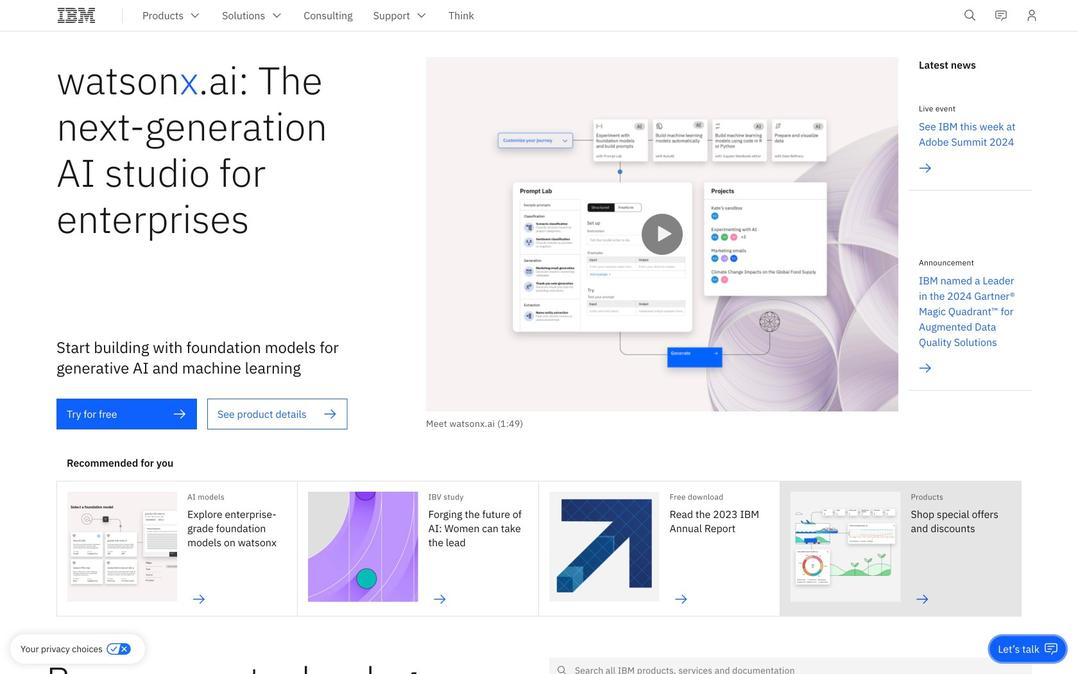 Task type: describe. For each thing, give the bounding box(es) containing it.
let's talk element
[[999, 642, 1040, 656]]



Task type: locate. For each thing, give the bounding box(es) containing it.
your privacy choices element
[[21, 642, 103, 656]]



